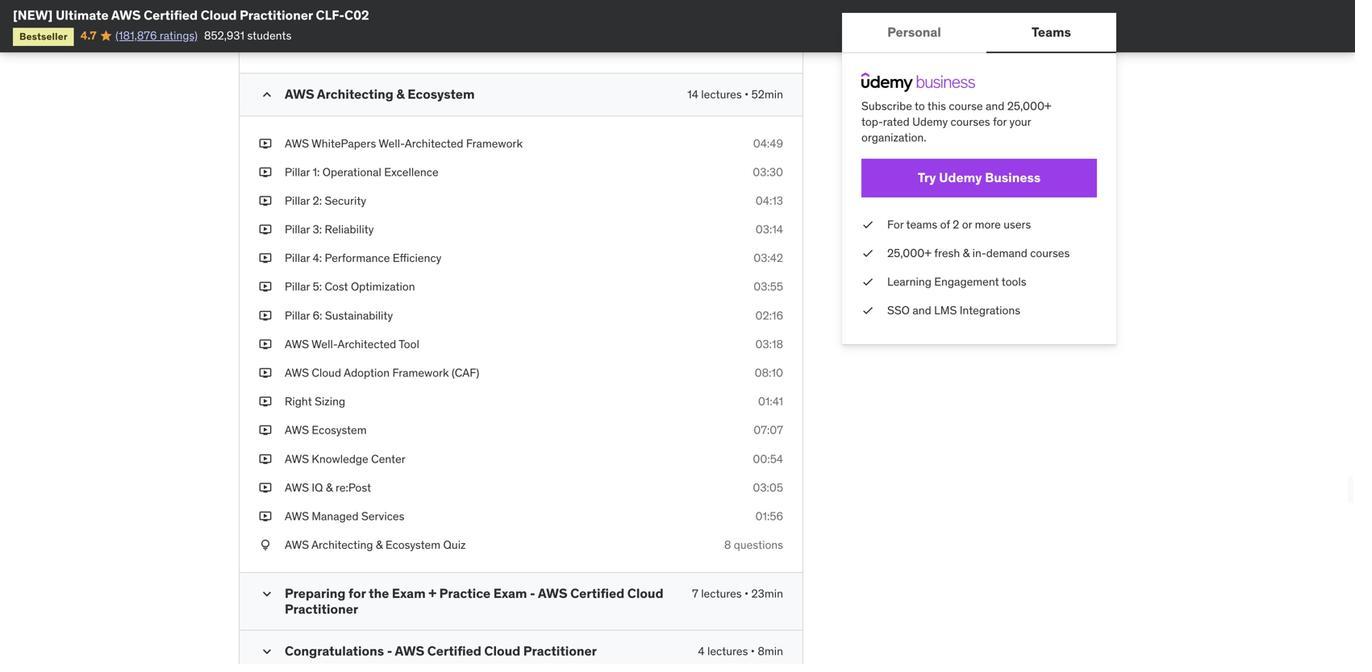 Task type: locate. For each thing, give the bounding box(es) containing it.
xsmall image for aws iq & re:post
[[259, 480, 272, 496]]

1 horizontal spatial architected
[[405, 136, 464, 151]]

1 pillar from the top
[[285, 165, 310, 179]]

and right sso
[[913, 303, 932, 318]]

0 vertical spatial 25,000+
[[1008, 99, 1052, 113]]

1 horizontal spatial for
[[993, 115, 1007, 129]]

small image left congratulations at the bottom
[[259, 644, 275, 661]]

3 pillar from the top
[[285, 222, 310, 237]]

courses right demand
[[1031, 246, 1070, 261]]

pillar
[[285, 165, 310, 179], [285, 194, 310, 208], [285, 222, 310, 237], [285, 251, 310, 266], [285, 280, 310, 294], [285, 309, 310, 323]]

practitioner inside preparing for the exam + practice exam - aws certified cloud practitioner
[[285, 602, 358, 618]]

efficiency
[[393, 251, 442, 266]]

xsmall image for pillar 3: reliability
[[259, 222, 272, 238]]

1 horizontal spatial services
[[362, 510, 405, 524]]

and right course
[[986, 99, 1005, 113]]

1 horizontal spatial certified
[[428, 644, 482, 660]]

1 exam from the left
[[392, 586, 426, 603]]

aws architecting & ecosystem
[[285, 86, 475, 102]]

03:14
[[756, 222, 784, 237]]

cloud down preparing for the exam + practice exam - aws certified cloud practitioner
[[485, 644, 521, 660]]

pillar left 4:
[[285, 251, 310, 266]]

& up aws whitepapers well-architected framework
[[397, 86, 405, 102]]

learning
[[888, 275, 932, 289]]

03:18
[[756, 337, 784, 352]]

8min
[[758, 645, 784, 659]]

aws for aws pinpoint
[[285, 9, 309, 24]]

for
[[888, 217, 904, 232]]

courses down course
[[951, 115, 991, 129]]

1 vertical spatial well-
[[312, 337, 338, 352]]

0 vertical spatial services
[[316, 38, 359, 53]]

0 vertical spatial and
[[986, 99, 1005, 113]]

and
[[986, 99, 1005, 113], [913, 303, 932, 318]]

0 vertical spatial architecting
[[317, 86, 394, 102]]

small image left preparing
[[259, 587, 275, 603]]

services down pinpoint at the left
[[316, 38, 359, 53]]

1 vertical spatial for
[[349, 586, 366, 603]]

questions right 6
[[734, 38, 784, 53]]

aws for aws ecosystem
[[285, 423, 309, 438]]

4 pillar from the top
[[285, 251, 310, 266]]

small image
[[259, 87, 275, 103]]

your
[[1010, 115, 1032, 129]]

&
[[397, 86, 405, 102], [963, 246, 970, 261], [326, 481, 333, 495], [376, 538, 383, 553]]

1 questions from the top
[[734, 38, 784, 53]]

other services quiz
[[285, 38, 385, 53]]

xsmall image for aws ecosystem
[[259, 423, 272, 439]]

0 horizontal spatial quiz
[[362, 38, 385, 53]]

0 vertical spatial well-
[[379, 136, 405, 151]]

2 vertical spatial practitioner
[[524, 644, 597, 660]]

aws for aws cloud adoption framework (caf)
[[285, 366, 309, 381]]

0 horizontal spatial certified
[[144, 7, 198, 23]]

lectures right "4"
[[708, 645, 748, 659]]

right
[[285, 395, 312, 409]]

try udemy business
[[918, 170, 1041, 186]]

udemy right try
[[939, 170, 983, 186]]

udemy down this
[[913, 115, 948, 129]]

1 horizontal spatial framework
[[466, 136, 523, 151]]

14
[[688, 87, 699, 101]]

well-
[[379, 136, 405, 151], [312, 337, 338, 352]]

2:
[[313, 194, 322, 208]]

xsmall image for aws pinpoint
[[259, 9, 272, 25]]

personal
[[888, 24, 942, 40]]

0 horizontal spatial exam
[[392, 586, 426, 603]]

1 vertical spatial questions
[[734, 538, 784, 553]]

- right congratulations at the bottom
[[387, 644, 392, 660]]

1 vertical spatial lectures
[[701, 587, 742, 602]]

1 vertical spatial udemy
[[939, 170, 983, 186]]

0 vertical spatial lectures
[[702, 87, 742, 101]]

ecosystem up knowledge
[[312, 423, 367, 438]]

aws ecosystem
[[285, 423, 367, 438]]

pillar left 3:
[[285, 222, 310, 237]]

well- down the 6:
[[312, 337, 338, 352]]

0 vertical spatial -
[[530, 586, 536, 603]]

2 pillar from the top
[[285, 194, 310, 208]]

lectures
[[702, 87, 742, 101], [701, 587, 742, 602], [708, 645, 748, 659]]

courses
[[951, 115, 991, 129], [1031, 246, 1070, 261]]

services up "aws architecting & ecosystem quiz"
[[362, 510, 405, 524]]

& right iq
[[326, 481, 333, 495]]

other
[[285, 38, 314, 53]]

architected up excellence
[[405, 136, 464, 151]]

0 vertical spatial small image
[[259, 587, 275, 603]]

demand
[[987, 246, 1028, 261]]

certified for congratulations - aws certified cloud practitioner
[[428, 644, 482, 660]]

for inside preparing for the exam + practice exam - aws certified cloud practitioner
[[349, 586, 366, 603]]

1 vertical spatial -
[[387, 644, 392, 660]]

subscribe
[[862, 99, 913, 113]]

& down the aws managed services
[[376, 538, 383, 553]]

knowledge
[[312, 452, 369, 467]]

1 vertical spatial architecting
[[312, 538, 373, 553]]

small image
[[259, 587, 275, 603], [259, 644, 275, 661]]

5 pillar from the top
[[285, 280, 310, 294]]

xsmall image for pillar 5: cost optimization
[[259, 279, 272, 295]]

5:
[[313, 280, 322, 294]]

quiz
[[362, 38, 385, 53], [443, 538, 466, 553]]

pillar 6: sustainability
[[285, 309, 393, 323]]

0 vertical spatial questions
[[734, 38, 784, 53]]

exam right the practice
[[494, 586, 527, 603]]

cloud inside preparing for the exam + practice exam - aws certified cloud practitioner
[[628, 586, 664, 603]]

quiz up the practice
[[443, 538, 466, 553]]

1 vertical spatial practitioner
[[285, 602, 358, 618]]

08:10
[[755, 366, 784, 381]]

exam left the +
[[392, 586, 426, 603]]

• left 52min
[[745, 87, 749, 101]]

4
[[698, 645, 705, 659]]

1 horizontal spatial -
[[530, 586, 536, 603]]

1 horizontal spatial 25,000+
[[1008, 99, 1052, 113]]

0 vertical spatial courses
[[951, 115, 991, 129]]

well- up excellence
[[379, 136, 405, 151]]

practitioner
[[240, 7, 313, 23], [285, 602, 358, 618], [524, 644, 597, 660]]

tab list
[[843, 13, 1117, 53]]

& for aws architecting & ecosystem
[[397, 86, 405, 102]]

lectures right 14
[[702, 87, 742, 101]]

xsmall image
[[259, 9, 272, 25], [259, 38, 272, 53], [259, 136, 272, 152], [862, 217, 875, 233], [259, 251, 272, 266], [862, 274, 875, 290], [862, 303, 875, 319], [259, 308, 272, 324], [259, 366, 272, 381], [259, 394, 272, 410], [259, 423, 272, 439], [259, 452, 272, 468], [259, 480, 272, 496], [259, 509, 272, 525], [259, 538, 272, 554]]

top‑rated
[[862, 115, 910, 129]]

udemy inside subscribe to this course and 25,000+ top‑rated udemy courses for your organization.
[[913, 115, 948, 129]]

ecosystem up the +
[[386, 538, 441, 553]]

1 vertical spatial certified
[[571, 586, 625, 603]]

1 horizontal spatial well-
[[379, 136, 405, 151]]

ecosystem
[[408, 86, 475, 102], [312, 423, 367, 438], [386, 538, 441, 553]]

aws inside preparing for the exam + practice exam - aws certified cloud practitioner
[[538, 586, 568, 603]]

framework
[[466, 136, 523, 151], [393, 366, 449, 381]]

for left your
[[993, 115, 1007, 129]]

udemy inside try udemy business link
[[939, 170, 983, 186]]

0 horizontal spatial well-
[[312, 337, 338, 352]]

1 horizontal spatial and
[[986, 99, 1005, 113]]

2 questions from the top
[[734, 538, 784, 553]]

1 vertical spatial small image
[[259, 644, 275, 661]]

1 horizontal spatial quiz
[[443, 538, 466, 553]]

1 vertical spatial 25,000+
[[888, 246, 932, 261]]

• left 8min in the bottom of the page
[[751, 645, 755, 659]]

certified for [new] ultimate aws certified cloud practitioner clf-c02
[[144, 7, 198, 23]]

• for aws architecting & ecosystem
[[745, 87, 749, 101]]

pinpoint
[[312, 9, 354, 24]]

pillar 3: reliability
[[285, 222, 374, 237]]

xsmall image for aws whitepapers well-architected framework
[[259, 136, 272, 152]]

852,931
[[204, 28, 245, 43]]

lectures for preparing for the exam + practice exam - aws certified cloud practitioner
[[701, 587, 742, 602]]

0 vertical spatial •
[[745, 87, 749, 101]]

0 vertical spatial practitioner
[[240, 7, 313, 23]]

to
[[915, 99, 925, 113]]

congratulations
[[285, 644, 384, 660]]

0 horizontal spatial for
[[349, 586, 366, 603]]

2 vertical spatial ecosystem
[[386, 538, 441, 553]]

1 vertical spatial framework
[[393, 366, 449, 381]]

25,000+ up your
[[1008, 99, 1052, 113]]

cost
[[325, 280, 348, 294]]

& for aws iq & re:post
[[326, 481, 333, 495]]

0 horizontal spatial architected
[[338, 337, 396, 352]]

sustainability
[[325, 309, 393, 323]]

cloud left the 7
[[628, 586, 664, 603]]

2 horizontal spatial certified
[[571, 586, 625, 603]]

1 vertical spatial ecosystem
[[312, 423, 367, 438]]

1 vertical spatial services
[[362, 510, 405, 524]]

cloud
[[201, 7, 237, 23], [312, 366, 341, 381], [628, 586, 664, 603], [485, 644, 521, 660]]

1:
[[313, 165, 320, 179]]

quiz down c02
[[362, 38, 385, 53]]

architecting up whitepapers at the left of page
[[317, 86, 394, 102]]

aws
[[111, 7, 141, 23], [285, 9, 309, 24], [285, 86, 315, 102], [285, 136, 309, 151], [285, 337, 309, 352], [285, 366, 309, 381], [285, 423, 309, 438], [285, 452, 309, 467], [285, 481, 309, 495], [285, 510, 309, 524], [285, 538, 309, 553], [538, 586, 568, 603], [395, 644, 425, 660]]

4:
[[313, 251, 322, 266]]

pillar for pillar 3: reliability
[[285, 222, 310, 237]]

practice
[[440, 586, 491, 603]]

852,931 students
[[204, 28, 292, 43]]

0 vertical spatial udemy
[[913, 115, 948, 129]]

• left 23min
[[745, 587, 749, 602]]

ecosystem up aws whitepapers well-architected framework
[[408, 86, 475, 102]]

2 vertical spatial certified
[[428, 644, 482, 660]]

-
[[530, 586, 536, 603], [387, 644, 392, 660]]

aws managed services
[[285, 510, 405, 524]]

architecting
[[317, 86, 394, 102], [312, 538, 373, 553]]

& for aws architecting & ecosystem quiz
[[376, 538, 383, 553]]

subscribe to this course and 25,000+ top‑rated udemy courses for your organization.
[[862, 99, 1052, 145]]

2 vertical spatial lectures
[[708, 645, 748, 659]]

teams
[[907, 217, 938, 232]]

0 vertical spatial for
[[993, 115, 1007, 129]]

aws for aws knowledge center
[[285, 452, 309, 467]]

0 horizontal spatial courses
[[951, 115, 991, 129]]

• for preparing for the exam + practice exam - aws certified cloud practitioner
[[745, 587, 749, 602]]

- right the practice
[[530, 586, 536, 603]]

architecting down the aws managed services
[[312, 538, 373, 553]]

0 vertical spatial certified
[[144, 7, 198, 23]]

tab list containing personal
[[843, 13, 1117, 53]]

& for 25,000+ fresh & in-demand courses
[[963, 246, 970, 261]]

1 small image from the top
[[259, 587, 275, 603]]

0 vertical spatial quiz
[[362, 38, 385, 53]]

architected up adoption
[[338, 337, 396, 352]]

14 lectures • 52min
[[688, 87, 784, 101]]

1 vertical spatial courses
[[1031, 246, 1070, 261]]

1 vertical spatial architected
[[338, 337, 396, 352]]

for
[[993, 115, 1007, 129], [349, 586, 366, 603]]

1 vertical spatial •
[[745, 587, 749, 602]]

1 horizontal spatial exam
[[494, 586, 527, 603]]

pillar for pillar 2: security
[[285, 194, 310, 208]]

xsmall image
[[259, 165, 272, 180], [259, 193, 272, 209], [259, 222, 272, 238], [862, 246, 875, 261], [259, 279, 272, 295], [259, 337, 272, 353]]

03:05
[[753, 481, 784, 495]]

pillar left the 2:
[[285, 194, 310, 208]]

2 small image from the top
[[259, 644, 275, 661]]

ratings)
[[160, 28, 198, 43]]

& left in-
[[963, 246, 970, 261]]

certified
[[144, 7, 198, 23], [571, 586, 625, 603], [428, 644, 482, 660]]

6 pillar from the top
[[285, 309, 310, 323]]

0 horizontal spatial and
[[913, 303, 932, 318]]

fresh
[[935, 246, 961, 261]]

pillar left the 6:
[[285, 309, 310, 323]]

aws pinpoint
[[285, 9, 354, 24]]

lectures right the 7
[[701, 587, 742, 602]]

ultimate
[[56, 7, 109, 23]]

pillar left 1: at left
[[285, 165, 310, 179]]

2 vertical spatial •
[[751, 645, 755, 659]]

tools
[[1002, 275, 1027, 289]]

(181,876
[[115, 28, 157, 43]]

xsmall image for pillar 4: performance efficiency
[[259, 251, 272, 266]]

0 vertical spatial ecosystem
[[408, 86, 475, 102]]

questions down 01:56
[[734, 538, 784, 553]]

for left the
[[349, 586, 366, 603]]

engagement
[[935, 275, 1000, 289]]

25,000+ up learning
[[888, 246, 932, 261]]

personal button
[[843, 13, 987, 52]]

pillar left 5:
[[285, 280, 310, 294]]



Task type: vqa. For each thing, say whether or not it's contained in the screenshot.
the 'Popular' related to Instruments Link at right
no



Task type: describe. For each thing, give the bounding box(es) containing it.
aws cloud adoption framework (caf)
[[285, 366, 480, 381]]

lectures for congratulations - aws certified cloud practitioner
[[708, 645, 748, 659]]

23min
[[752, 587, 784, 602]]

0 vertical spatial framework
[[466, 136, 523, 151]]

c02
[[345, 7, 369, 23]]

for inside subscribe to this course and 25,000+ top‑rated udemy courses for your organization.
[[993, 115, 1007, 129]]

03:42
[[754, 251, 784, 266]]

xsmall image for other services quiz
[[259, 38, 272, 53]]

pillar for pillar 1: operational excellence
[[285, 165, 310, 179]]

sso and lms integrations
[[888, 303, 1021, 318]]

practitioner for [new] ultimate aws certified cloud practitioner clf-c02
[[240, 7, 313, 23]]

xsmall image for right sizing
[[259, 394, 272, 410]]

4 lectures • 8min
[[698, 645, 784, 659]]

whitepapers
[[312, 136, 376, 151]]

users
[[1004, 217, 1032, 232]]

or
[[963, 217, 973, 232]]

lms
[[935, 303, 957, 318]]

performance
[[325, 251, 390, 266]]

business
[[985, 170, 1041, 186]]

small image for congratulations
[[259, 644, 275, 661]]

managed
[[312, 510, 359, 524]]

1 vertical spatial quiz
[[443, 538, 466, 553]]

architecting for aws architecting & ecosystem quiz
[[312, 538, 373, 553]]

0 horizontal spatial 25,000+
[[888, 246, 932, 261]]

(caf)
[[452, 366, 480, 381]]

aws for aws well-architected tool
[[285, 337, 309, 352]]

0 horizontal spatial framework
[[393, 366, 449, 381]]

[new]
[[13, 7, 53, 23]]

re:post
[[336, 481, 371, 495]]

cloud up 852,931
[[201, 7, 237, 23]]

excellence
[[384, 165, 439, 179]]

7 lectures • 23min
[[693, 587, 784, 602]]

architecting for aws architecting & ecosystem
[[317, 86, 394, 102]]

pillar 4: performance efficiency
[[285, 251, 442, 266]]

xsmall image for aws knowledge center
[[259, 452, 272, 468]]

cloud up the sizing
[[312, 366, 341, 381]]

aws whitepapers well-architected framework
[[285, 136, 523, 151]]

pillar for pillar 6: sustainability
[[285, 309, 310, 323]]

in-
[[973, 246, 987, 261]]

ecosystem for aws architecting & ecosystem
[[408, 86, 475, 102]]

integrations
[[960, 303, 1021, 318]]

03:55
[[754, 280, 784, 294]]

aws for aws architecting & ecosystem
[[285, 86, 315, 102]]

25,000+ fresh & in-demand courses
[[888, 246, 1070, 261]]

4.7
[[80, 28, 97, 43]]

xsmall image for aws architecting & ecosystem quiz
[[259, 538, 272, 554]]

aws for aws architecting & ecosystem quiz
[[285, 538, 309, 553]]

sso
[[888, 303, 910, 318]]

aws well-architected tool
[[285, 337, 420, 352]]

try udemy business link
[[862, 159, 1098, 198]]

students
[[247, 28, 292, 43]]

reliability
[[325, 222, 374, 237]]

aws for aws iq & re:post
[[285, 481, 309, 495]]

sizing
[[315, 395, 345, 409]]

course
[[949, 99, 983, 113]]

25,000+ inside subscribe to this course and 25,000+ top‑rated udemy courses for your organization.
[[1008, 99, 1052, 113]]

52min
[[752, 87, 784, 101]]

organization.
[[862, 130, 927, 145]]

7
[[693, 587, 699, 602]]

xsmall image for aws managed services
[[259, 509, 272, 525]]

udemy business image
[[862, 73, 976, 92]]

practitioner for congratulations - aws certified cloud practitioner
[[524, 644, 597, 660]]

6 questions
[[725, 38, 784, 53]]

xsmall image for pillar 6: sustainability
[[259, 308, 272, 324]]

for teams of 2 or more users
[[888, 217, 1032, 232]]

04:13
[[756, 194, 784, 208]]

aws architecting & ecosystem quiz
[[285, 538, 466, 553]]

3:
[[313, 222, 322, 237]]

operational
[[323, 165, 382, 179]]

1 horizontal spatial courses
[[1031, 246, 1070, 261]]

aws iq & re:post
[[285, 481, 371, 495]]

01:41
[[759, 395, 784, 409]]

bestseller
[[19, 30, 68, 43]]

0 horizontal spatial -
[[387, 644, 392, 660]]

00:54
[[753, 452, 784, 467]]

teams button
[[987, 13, 1117, 52]]

0 vertical spatial architected
[[405, 136, 464, 151]]

try
[[918, 170, 937, 186]]

questions for 6 questions
[[734, 38, 784, 53]]

(181,876 ratings)
[[115, 28, 198, 43]]

pillar 1: operational excellence
[[285, 165, 439, 179]]

ecosystem for aws architecting & ecosystem quiz
[[386, 538, 441, 553]]

iq
[[312, 481, 323, 495]]

questions for 8 questions
[[734, 538, 784, 553]]

[new] ultimate aws certified cloud practitioner clf-c02
[[13, 7, 369, 23]]

tool
[[399, 337, 420, 352]]

more
[[975, 217, 1001, 232]]

6
[[725, 38, 732, 53]]

security
[[325, 194, 366, 208]]

aws for aws whitepapers well-architected framework
[[285, 136, 309, 151]]

2
[[953, 217, 960, 232]]

1 vertical spatial and
[[913, 303, 932, 318]]

+
[[429, 586, 437, 603]]

03:30
[[753, 165, 784, 179]]

8 questions
[[725, 538, 784, 553]]

8
[[725, 538, 732, 553]]

xsmall image for pillar 1: operational excellence
[[259, 165, 272, 180]]

lectures for aws architecting & ecosystem
[[702, 87, 742, 101]]

pillar 2: security
[[285, 194, 366, 208]]

right sizing
[[285, 395, 345, 409]]

aws for aws managed services
[[285, 510, 309, 524]]

the
[[369, 586, 389, 603]]

• for congratulations - aws certified cloud practitioner
[[751, 645, 755, 659]]

02:16
[[756, 309, 784, 323]]

xsmall image for aws cloud adoption framework (caf)
[[259, 366, 272, 381]]

center
[[371, 452, 406, 467]]

preparing
[[285, 586, 346, 603]]

certified inside preparing for the exam + practice exam - aws certified cloud practitioner
[[571, 586, 625, 603]]

xsmall image for aws well-architected tool
[[259, 337, 272, 353]]

courses inside subscribe to this course and 25,000+ top‑rated udemy courses for your organization.
[[951, 115, 991, 129]]

07:07
[[754, 423, 784, 438]]

and inside subscribe to this course and 25,000+ top‑rated udemy courses for your organization.
[[986, 99, 1005, 113]]

- inside preparing for the exam + practice exam - aws certified cloud practitioner
[[530, 586, 536, 603]]

0 horizontal spatial services
[[316, 38, 359, 53]]

preparing for the exam + practice exam - aws certified cloud practitioner
[[285, 586, 664, 618]]

2 exam from the left
[[494, 586, 527, 603]]

optimization
[[351, 280, 415, 294]]

04:49
[[754, 136, 784, 151]]

adoption
[[344, 366, 390, 381]]

small image for preparing
[[259, 587, 275, 603]]

6:
[[313, 309, 322, 323]]

pillar for pillar 4: performance efficiency
[[285, 251, 310, 266]]

teams
[[1032, 24, 1072, 40]]

congratulations - aws certified cloud practitioner
[[285, 644, 597, 660]]

xsmall image for pillar 2: security
[[259, 193, 272, 209]]

pillar for pillar 5: cost optimization
[[285, 280, 310, 294]]



